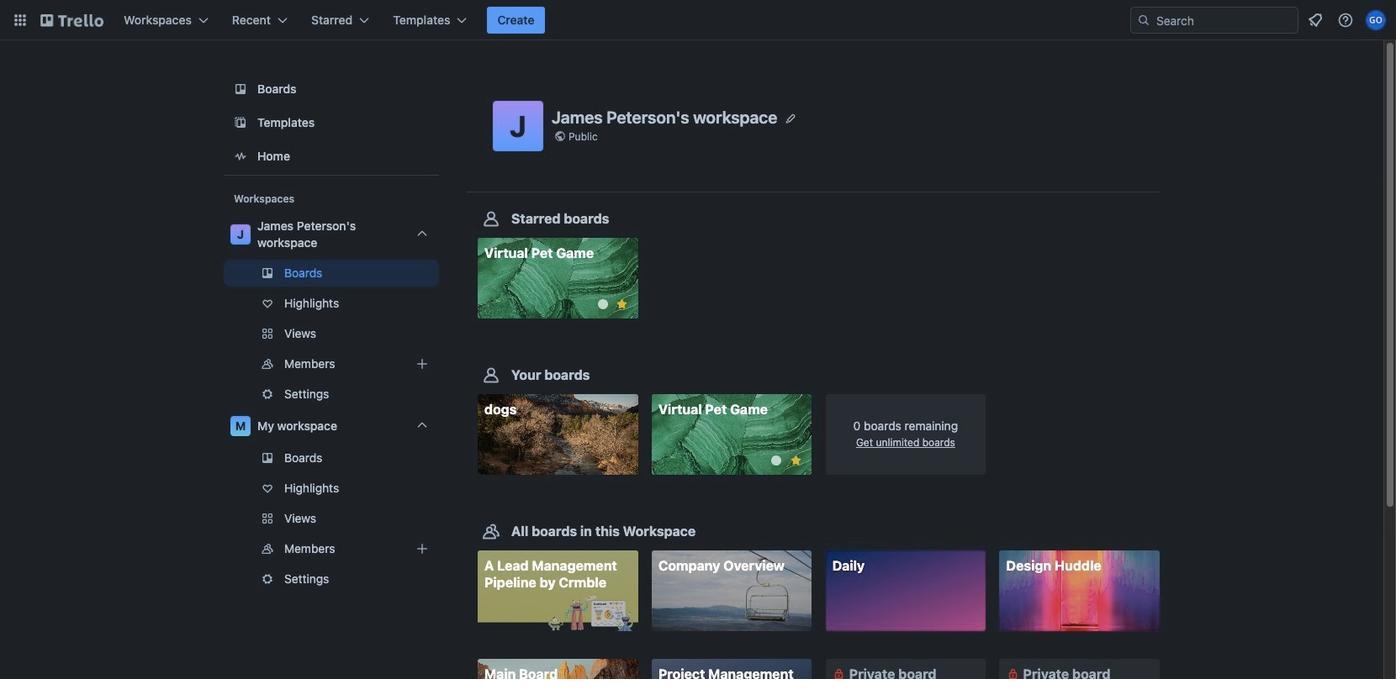Task type: describe. For each thing, give the bounding box(es) containing it.
there is new activity on this board. image
[[772, 456, 782, 466]]

board image
[[230, 79, 251, 99]]

Search field
[[1151, 8, 1298, 32]]

1 add image from the top
[[412, 354, 432, 374]]

back to home image
[[40, 7, 103, 34]]

template board image
[[230, 113, 251, 133]]

home image
[[230, 146, 251, 167]]

0 notifications image
[[1305, 10, 1326, 30]]

gary orlando (garyorlando) image
[[1366, 10, 1386, 30]]



Task type: locate. For each thing, give the bounding box(es) containing it.
0 vertical spatial add image
[[412, 354, 432, 374]]

click to unstar this board. it will be removed from your starred list. image
[[788, 454, 804, 469]]

2 sm image from the left
[[1005, 666, 1021, 680]]

search image
[[1137, 13, 1151, 27]]

1 horizontal spatial sm image
[[1005, 666, 1021, 680]]

0 horizontal spatial sm image
[[831, 666, 847, 680]]

there is new activity on this board. image
[[598, 299, 608, 310]]

sm image
[[831, 666, 847, 680], [1005, 666, 1021, 680]]

click to unstar this board. it will be removed from your starred list. image
[[614, 297, 630, 312]]

1 sm image from the left
[[831, 666, 847, 680]]

add image
[[412, 354, 432, 374], [412, 539, 432, 559]]

2 add image from the top
[[412, 539, 432, 559]]

open information menu image
[[1337, 12, 1354, 29]]

primary element
[[0, 0, 1396, 40]]

1 vertical spatial add image
[[412, 539, 432, 559]]



Task type: vqa. For each thing, say whether or not it's contained in the screenshot.
Click to unstar this board. It will be removed from your starred list. image
yes



